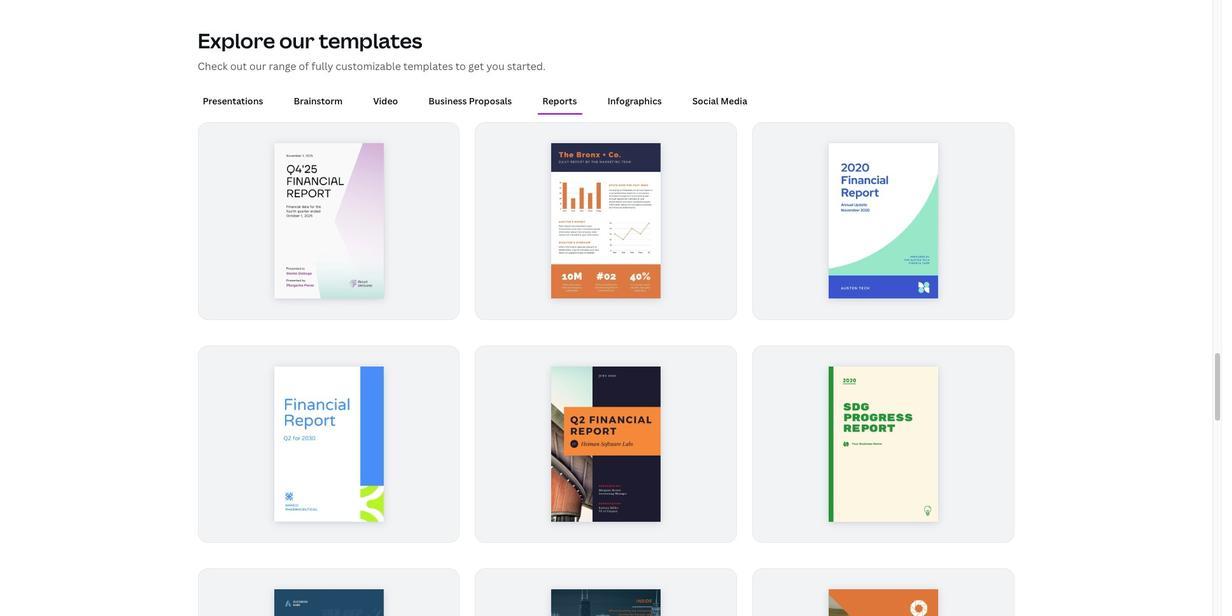 Task type: describe. For each thing, give the bounding box(es) containing it.
explore
[[198, 27, 275, 54]]

reports
[[543, 95, 577, 107]]

corporate monthly report in orange dark blue corporate geometric style image
[[829, 590, 939, 616]]

reports button
[[537, 89, 582, 113]]

out
[[230, 59, 247, 73]]

0 vertical spatial templates
[[319, 27, 422, 54]]

presentations
[[203, 95, 263, 107]]

video
[[373, 95, 398, 107]]

presentations button
[[198, 89, 268, 113]]

blue lines pattern with orange graphs daily report image
[[551, 143, 661, 299]]

video button
[[368, 89, 403, 113]]

of
[[299, 59, 309, 73]]

business
[[429, 95, 467, 107]]

customizable
[[336, 59, 401, 73]]

check
[[198, 59, 228, 73]]

to
[[455, 59, 466, 73]]

you
[[486, 59, 505, 73]]

social
[[692, 95, 719, 107]]

explore our templates check out our range of fully customizable templates to get you started.
[[198, 27, 546, 73]]

blue and green casual corporate digital pharmacy startup financial report image
[[274, 366, 384, 522]]

0 horizontal spatial our
[[249, 59, 266, 73]]



Task type: vqa. For each thing, say whether or not it's contained in the screenshot.
CHECK
yes



Task type: locate. For each thing, give the bounding box(es) containing it.
templates up customizable
[[319, 27, 422, 54]]

green and yellow minimalist monotone business sdg progress report image
[[829, 366, 939, 522]]

blue and white minimalist monotone business sdg progress report image
[[274, 590, 384, 616]]

proposals
[[469, 95, 512, 107]]

purple and green gradient financial report report image
[[274, 143, 384, 299]]

infographics button
[[602, 89, 667, 113]]

get
[[468, 59, 484, 73]]

brainstorm
[[294, 95, 343, 107]]

1 vertical spatial our
[[249, 59, 266, 73]]

templates
[[319, 27, 422, 54], [403, 59, 453, 73]]

templates left "to"
[[403, 59, 453, 73]]

1 vertical spatial templates
[[403, 59, 453, 73]]

0 vertical spatial our
[[279, 27, 315, 54]]

blue and green casual corporate app development financial report image
[[829, 143, 939, 299]]

our
[[279, 27, 315, 54], [249, 59, 266, 73]]

orange navy modern photo company financial report image
[[551, 366, 661, 522]]

business proposals
[[429, 95, 512, 107]]

fully
[[311, 59, 333, 73]]

brainstorm button
[[289, 89, 348, 113]]

infographics
[[608, 95, 662, 107]]

blue corporate monthly report image
[[551, 590, 661, 616]]

social media
[[692, 95, 747, 107]]

media
[[721, 95, 747, 107]]

1 horizontal spatial our
[[279, 27, 315, 54]]

range
[[269, 59, 296, 73]]

our right out
[[249, 59, 266, 73]]

business proposals button
[[424, 89, 517, 113]]

started.
[[507, 59, 546, 73]]

social media button
[[687, 89, 752, 113]]

our up of
[[279, 27, 315, 54]]



